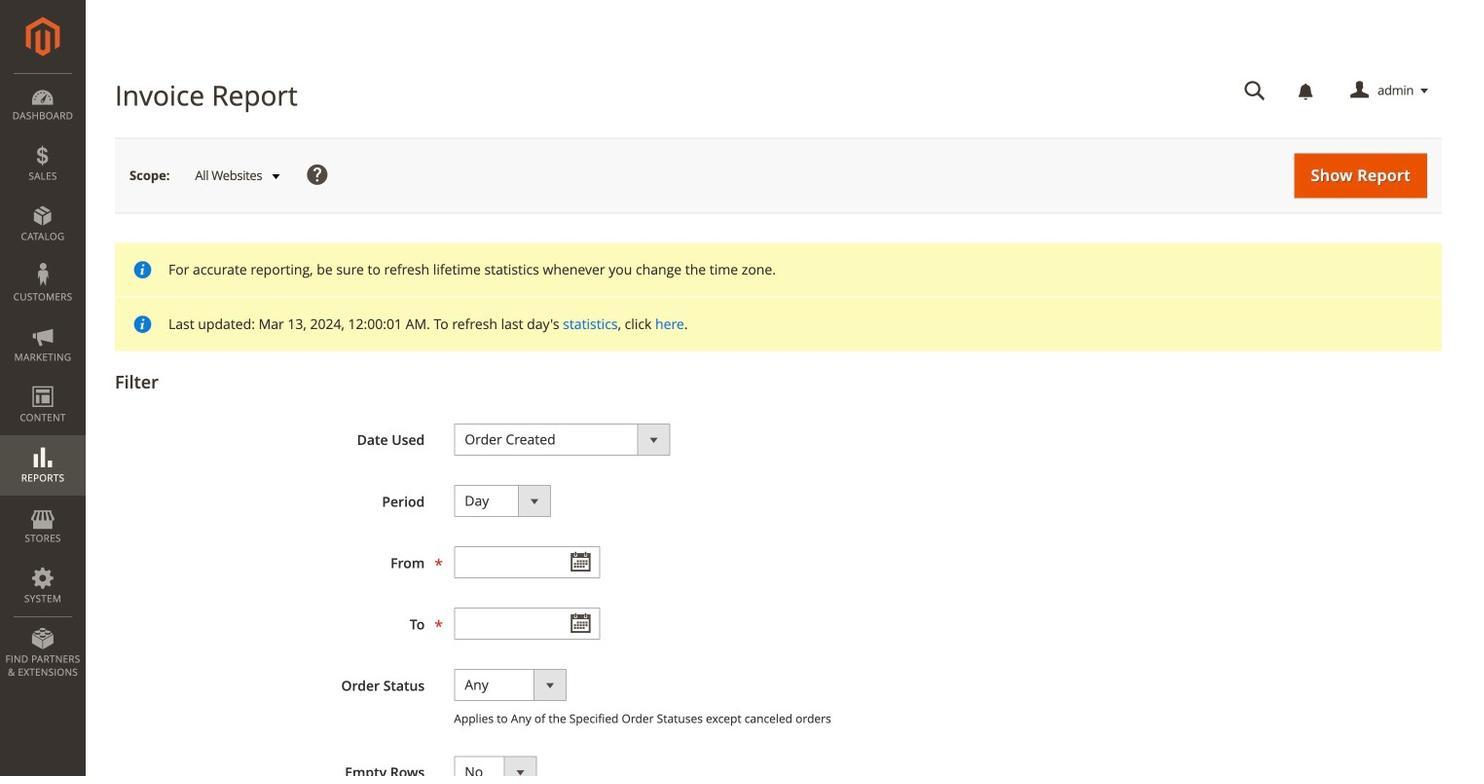 Task type: vqa. For each thing, say whether or not it's contained in the screenshot.
text field
yes



Task type: locate. For each thing, give the bounding box(es) containing it.
menu bar
[[0, 73, 86, 689]]

None text field
[[1231, 74, 1280, 108], [454, 546, 600, 579], [454, 608, 600, 640], [1231, 74, 1280, 108], [454, 546, 600, 579], [454, 608, 600, 640]]

magento admin panel image
[[26, 17, 60, 56]]



